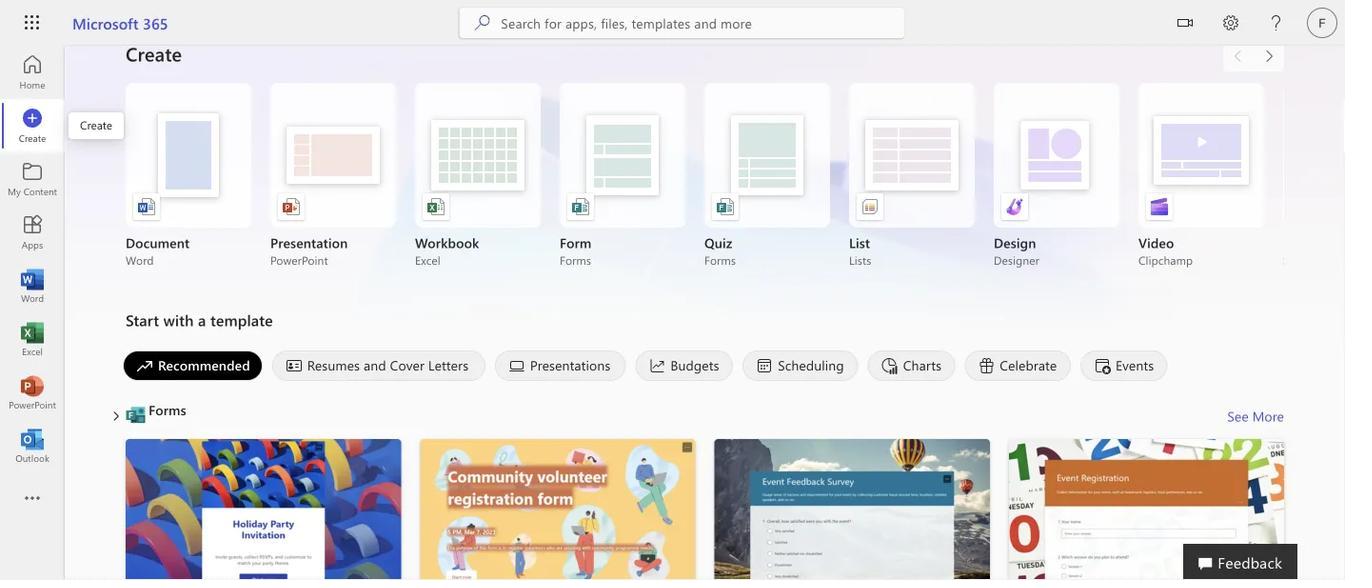 Task type: locate. For each thing, give the bounding box(es) containing it.
video clipchamp
[[1139, 234, 1194, 268]]

holiday party invitation image
[[126, 439, 401, 580]]

scheduling tab
[[738, 351, 864, 381]]

presentation powerpoint
[[271, 234, 348, 268]]

create
[[126, 41, 182, 66], [80, 117, 112, 132]]

budgets tab
[[631, 351, 738, 381]]

f button
[[1300, 0, 1346, 46]]

and
[[364, 356, 386, 374]]

forms inside form forms
[[560, 252, 592, 268]]

forms for form
[[560, 252, 592, 268]]

list
[[126, 439, 1285, 580]]

resumes and cover letters element
[[272, 351, 486, 381]]

design designer
[[994, 234, 1040, 268]]

presentations element
[[495, 351, 626, 381]]

forms
[[560, 252, 592, 268], [705, 252, 736, 268], [149, 401, 186, 419]]

0 horizontal spatial create
[[80, 117, 112, 132]]

create inside tooltip
[[80, 117, 112, 132]]

document
[[126, 234, 190, 251]]

forms down form
[[560, 252, 592, 268]]

excel workbook image
[[427, 197, 446, 216]]

designer design image
[[1006, 197, 1025, 216], [1006, 197, 1025, 216]]

community volunteer registration form image
[[420, 439, 696, 580]]

forms down recommended 'element'
[[149, 401, 186, 419]]

quiz
[[705, 234, 733, 251]]

recommended tab
[[118, 351, 267, 381]]

forms survey image
[[572, 197, 591, 216]]

event feedback survey image
[[715, 439, 990, 580]]

charts
[[904, 356, 942, 374]]

more
[[1253, 407, 1285, 425]]

clipchamp video image
[[1151, 197, 1170, 216]]

design
[[994, 234, 1037, 251]]

see more
[[1228, 407, 1285, 425]]

2 horizontal spatial forms
[[705, 252, 736, 268]]

list
[[850, 234, 871, 251]]

resumes and cover letters tab
[[267, 351, 490, 381]]

cover
[[390, 356, 425, 374]]

form forms
[[560, 234, 592, 268]]

workbook
[[415, 234, 480, 251]]

a
[[198, 310, 206, 330]]

outlook image
[[23, 436, 42, 455]]

budgets
[[671, 356, 720, 374]]

sway
[[1284, 252, 1310, 268]]

clipchamp
[[1139, 252, 1194, 268]]

event registration image
[[1009, 439, 1285, 580]]

recommended
[[158, 356, 250, 374]]

None search field
[[459, 8, 905, 38]]

1 vertical spatial create
[[80, 117, 112, 132]]

quiz forms
[[705, 234, 736, 268]]

1 horizontal spatial forms
[[560, 252, 592, 268]]

page sway
[[1284, 234, 1314, 268]]

events element
[[1081, 351, 1168, 381]]

events tab
[[1076, 351, 1173, 381]]

with
[[164, 310, 194, 330]]

scheduling element
[[743, 351, 859, 381]]

powerpoint
[[271, 252, 328, 268]]

resumes
[[307, 356, 360, 374]]

excel
[[415, 252, 441, 268]]

word image
[[23, 276, 42, 295]]

forms down the quiz
[[705, 252, 736, 268]]

events
[[1116, 356, 1155, 374]]

workbook excel
[[415, 234, 480, 268]]

create tooltip
[[69, 112, 124, 139]]

1 horizontal spatial create
[[126, 41, 182, 66]]

word
[[126, 252, 154, 268]]

new quiz image
[[716, 197, 735, 216]]

celebrate tab
[[960, 351, 1076, 381]]

create right create image
[[80, 117, 112, 132]]

tab list
[[118, 351, 1285, 381]]

Search box. Suggestions appear as you type. search field
[[501, 8, 905, 38]]

navigation
[[0, 46, 65, 472]]

template
[[211, 310, 273, 330]]

microsoft
[[72, 12, 139, 33]]

see
[[1228, 407, 1250, 425]]

create down 365 in the top left of the page
[[126, 41, 182, 66]]

charts element
[[869, 351, 956, 381]]

resumes and cover letters
[[307, 356, 469, 374]]

feedback button
[[1184, 544, 1298, 580]]

none search field inside microsoft 365 banner
[[459, 8, 905, 38]]

apps image
[[23, 223, 42, 242]]

start
[[126, 310, 159, 330]]

forms for quiz
[[705, 252, 736, 268]]



Task type: describe. For each thing, give the bounding box(es) containing it.
document word
[[126, 234, 190, 268]]

lists list image
[[861, 197, 880, 216]]

see more link
[[1228, 401, 1285, 432]]

home image
[[23, 63, 42, 82]]

365
[[143, 12, 168, 33]]

celebrate
[[1000, 356, 1058, 374]]

powerpoint presentation image
[[282, 197, 301, 216]]

scheduling
[[778, 356, 845, 374]]

celebrate element
[[965, 351, 1072, 381]]

tab list containing recommended
[[118, 351, 1285, 381]]

page
[[1284, 234, 1314, 251]]

designer
[[994, 252, 1040, 268]]

feedback
[[1219, 552, 1283, 572]]

0 horizontal spatial forms
[[149, 401, 186, 419]]


[[1178, 15, 1194, 30]]

charts tab
[[864, 351, 960, 381]]

powerpoint image
[[23, 383, 42, 402]]

microsoft 365
[[72, 12, 168, 33]]

 button
[[1163, 0, 1209, 49]]

f
[[1320, 15, 1327, 30]]

view more apps image
[[23, 490, 42, 509]]

recommended element
[[123, 351, 263, 381]]

create element
[[0, 99, 65, 152]]

budgets element
[[636, 351, 734, 381]]

list lists
[[850, 234, 872, 268]]

excel image
[[23, 330, 42, 349]]

lists
[[850, 252, 872, 268]]

my content image
[[23, 170, 42, 189]]

form
[[560, 234, 592, 251]]

create image
[[23, 116, 42, 135]]

next image
[[1260, 41, 1279, 71]]

word document image
[[137, 197, 156, 216]]

microsoft 365 banner
[[0, 0, 1346, 49]]

presentation
[[271, 234, 348, 251]]

presentations
[[530, 356, 611, 374]]

0 vertical spatial create
[[126, 41, 182, 66]]

letters
[[429, 356, 469, 374]]


[[110, 411, 122, 422]]

video
[[1139, 234, 1175, 251]]

presentations tab
[[490, 351, 631, 381]]

start with a template
[[126, 310, 273, 330]]



Task type: vqa. For each thing, say whether or not it's contained in the screenshot.
top favorite
no



